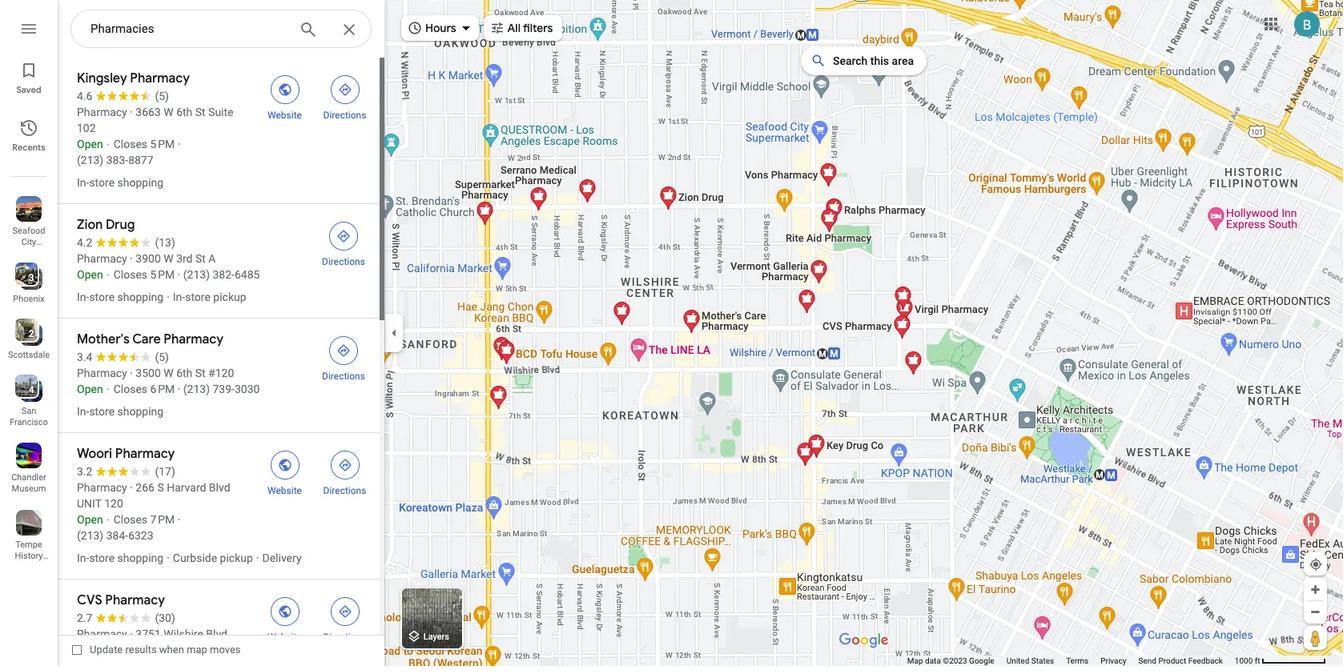 Task type: locate. For each thing, give the bounding box(es) containing it.
1 vertical spatial museum
[[12, 562, 46, 573]]

2 museum from the top
[[12, 562, 46, 573]]

0 vertical spatial website
[[268, 110, 302, 121]]

menu image
[[19, 19, 38, 38]]

directions for the topmost directions icon
[[322, 371, 365, 382]]

None field
[[91, 19, 286, 38]]

data
[[925, 657, 941, 666]]

united states button
[[1007, 656, 1054, 667]]

none search field inside google maps element
[[71, 10, 372, 49]]

list
[[0, 0, 58, 667]]

directions button
[[315, 71, 375, 122], [312, 217, 375, 268], [312, 332, 375, 383], [315, 446, 375, 498], [315, 593, 375, 644]]

website image
[[278, 458, 292, 473], [278, 605, 292, 619]]

3 website link from the top
[[255, 593, 315, 644]]

chandler museum button
[[0, 437, 58, 498]]

results for pharmacies feed
[[58, 58, 385, 667]]

google
[[970, 657, 995, 666]]

recents button
[[0, 112, 58, 157]]

1 vertical spatial website image
[[278, 605, 292, 619]]

recents
[[12, 142, 45, 153]]

this
[[871, 54, 889, 67]]

museum
[[12, 484, 46, 494], [12, 562, 46, 573]]

museum down chandler
[[12, 484, 46, 494]]

Pharmacies field
[[71, 10, 372, 49]]

seafood city supermarket button
[[0, 190, 58, 259]]

directions image
[[337, 344, 351, 358], [338, 458, 352, 473], [338, 605, 352, 619]]

map
[[187, 644, 207, 656]]

chandler museum
[[11, 473, 46, 494]]

website link for directions icon to the bottom
[[255, 593, 315, 644]]

None search field
[[71, 10, 372, 49]]

3 website from the top
[[268, 632, 302, 643]]

search
[[833, 54, 868, 67]]

send product feedback
[[1139, 657, 1223, 666]]

update
[[90, 644, 123, 656]]

website image for 'website' link for directions icon to the bottom
[[278, 605, 292, 619]]

1 museum from the top
[[12, 484, 46, 494]]

united
[[1007, 657, 1030, 666]]

1 website image from the top
[[278, 458, 292, 473]]

0 vertical spatial website link
[[255, 71, 315, 122]]

website
[[268, 110, 302, 121], [268, 486, 302, 497], [268, 632, 302, 643]]

privacy button
[[1101, 656, 1127, 667]]

©2023
[[943, 657, 968, 666]]

footer inside google maps element
[[908, 656, 1235, 667]]

1 vertical spatial website link
[[255, 446, 315, 498]]

footer containing map data ©2023 google
[[908, 656, 1235, 667]]

website link for middle directions icon
[[255, 446, 315, 498]]

privacy
[[1101, 657, 1127, 666]]

tempe
[[15, 540, 42, 550]]

francisco
[[10, 417, 48, 428]]

website image
[[278, 83, 292, 97]]

2 places element
[[17, 327, 34, 341]]

directions
[[323, 110, 366, 121], [322, 256, 365, 268], [322, 371, 365, 382], [323, 486, 366, 497], [323, 632, 366, 643]]

2 vertical spatial website
[[268, 632, 302, 643]]

museum inside the chandler museum
[[12, 484, 46, 494]]

2 website link from the top
[[255, 446, 315, 498]]

directions button for 3rd 'website' link from the bottom of the results for pharmacies feed
[[315, 71, 375, 122]]

footer
[[908, 656, 1235, 667]]

website link
[[255, 71, 315, 122], [255, 446, 315, 498], [255, 593, 315, 644]]

2 vertical spatial website link
[[255, 593, 315, 644]]

update results when map moves
[[90, 644, 241, 656]]

feedback
[[1189, 657, 1223, 666]]

all filters
[[508, 21, 553, 35]]

0 vertical spatial website image
[[278, 458, 292, 473]]

moves
[[210, 644, 241, 656]]

3
[[29, 272, 34, 284]]

0 vertical spatial museum
[[12, 484, 46, 494]]

2 website image from the top
[[278, 605, 292, 619]]

directions image
[[338, 83, 352, 97], [337, 229, 351, 244]]

museum down history in the bottom left of the page
[[12, 562, 46, 573]]

1 vertical spatial website
[[268, 486, 302, 497]]

city
[[21, 237, 36, 248]]

2
[[29, 328, 34, 340]]

0 vertical spatial directions image
[[337, 344, 351, 358]]

3 places element
[[17, 271, 34, 285]]

scottsdale
[[8, 350, 50, 361]]

1000 ft button
[[1235, 657, 1327, 666]]

terms
[[1066, 657, 1089, 666]]

none field inside pharmacies field
[[91, 19, 286, 38]]



Task type: describe. For each thing, give the bounding box(es) containing it.
saved
[[16, 84, 41, 95]]

seafood city supermarket
[[6, 226, 57, 259]]

san
[[21, 406, 36, 417]]

all filters button
[[484, 10, 563, 46]]

hours
[[425, 21, 456, 35]]

zoom out image
[[1310, 607, 1322, 619]]

1000 ft
[[1235, 657, 1261, 666]]

show your location image
[[1309, 558, 1324, 572]]

4 places element
[[17, 383, 34, 397]]

hours button
[[401, 10, 479, 46]]

results
[[125, 644, 157, 656]]

google maps element
[[0, 0, 1344, 667]]

product
[[1159, 657, 1187, 666]]

filters
[[523, 21, 553, 35]]

2 website from the top
[[268, 486, 302, 497]]

collapse side panel image
[[385, 324, 403, 342]]

all
[[508, 21, 521, 35]]

1 website from the top
[[268, 110, 302, 121]]

directions for middle directions icon
[[323, 486, 366, 497]]

tempe history museum button
[[0, 504, 58, 573]]

send
[[1139, 657, 1157, 666]]

1 vertical spatial directions image
[[337, 229, 351, 244]]

1 vertical spatial directions image
[[338, 458, 352, 473]]

chandler
[[11, 473, 46, 483]]

send product feedback button
[[1139, 656, 1223, 667]]

ft
[[1255, 657, 1261, 666]]

4
[[29, 385, 34, 396]]

seafood
[[12, 226, 45, 236]]

saved button
[[0, 54, 58, 99]]

states
[[1032, 657, 1054, 666]]

Update results when map moves checkbox
[[72, 640, 241, 660]]

directions for directions icon to the bottom
[[323, 632, 366, 643]]

phoenix
[[13, 294, 45, 304]]

map data ©2023 google
[[908, 657, 995, 666]]

directions button for 'website' link corresponding to middle directions icon
[[315, 446, 375, 498]]

search this area button
[[801, 46, 927, 75]]

terms button
[[1066, 656, 1089, 667]]

website image for 'website' link corresponding to middle directions icon
[[278, 458, 292, 473]]

area
[[892, 54, 914, 67]]

layers
[[424, 632, 449, 643]]

supermarket
[[6, 248, 57, 259]]

map
[[908, 657, 923, 666]]

1 website link from the top
[[255, 71, 315, 122]]

search this area
[[833, 54, 914, 67]]

show street view coverage image
[[1304, 627, 1328, 651]]

zoom in image
[[1310, 584, 1322, 596]]

united states
[[1007, 657, 1054, 666]]

1000
[[1235, 657, 1253, 666]]

google account: brad klo  
(klobrad84@gmail.com) image
[[1295, 11, 1320, 37]]

directions button for 'website' link for directions icon to the bottom
[[315, 593, 375, 644]]

history
[[15, 551, 43, 562]]

2 vertical spatial directions image
[[338, 605, 352, 619]]

tempe history museum
[[12, 540, 46, 573]]

0 vertical spatial directions image
[[338, 83, 352, 97]]

list containing saved
[[0, 0, 58, 667]]

san francisco
[[10, 406, 48, 428]]

when
[[159, 644, 184, 656]]



Task type: vqa. For each thing, say whether or not it's contained in the screenshot.
Coast within the Map region
no



